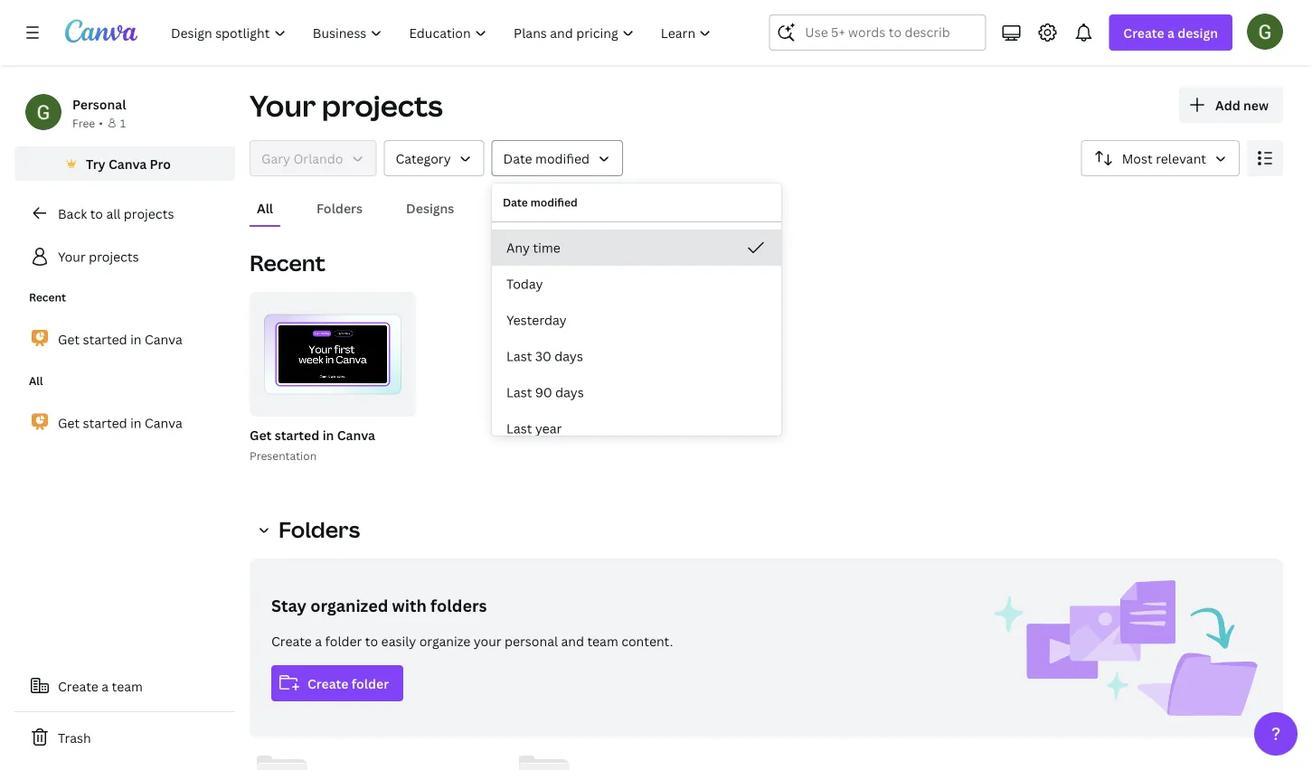 Task type: locate. For each thing, give the bounding box(es) containing it.
0 vertical spatial modified
[[535, 150, 590, 167]]

list box containing any time
[[492, 230, 781, 447]]

add
[[1216, 96, 1241, 114]]

in for 2nd get started in canva link
[[130, 414, 142, 432]]

0 vertical spatial get started in canva link
[[14, 320, 235, 359]]

your
[[474, 633, 502, 650]]

date inside 'button'
[[503, 150, 532, 167]]

1 vertical spatial your
[[58, 248, 86, 265]]

all
[[257, 199, 273, 217], [29, 374, 43, 388]]

content.
[[621, 633, 673, 650]]

2 vertical spatial projects
[[89, 248, 139, 265]]

a inside button
[[102, 678, 109, 695]]

1 vertical spatial 1
[[369, 396, 374, 408]]

get started in canva
[[58, 331, 182, 348], [58, 414, 182, 432]]

1 date from the top
[[503, 150, 532, 167]]

your
[[250, 86, 316, 125], [58, 248, 86, 265]]

new
[[1244, 96, 1269, 114]]

last
[[506, 348, 532, 365], [506, 384, 532, 401], [506, 420, 532, 437]]

a inside dropdown button
[[1168, 24, 1175, 41]]

images button
[[490, 191, 548, 225]]

1 vertical spatial date modified
[[503, 195, 578, 210]]

folder down organized
[[325, 633, 362, 650]]

today button
[[492, 266, 781, 302]]

all
[[106, 205, 121, 222]]

0 vertical spatial team
[[587, 633, 618, 650]]

1 left of
[[369, 396, 374, 408]]

1 horizontal spatial your
[[250, 86, 316, 125]]

modified
[[535, 150, 590, 167], [531, 195, 578, 210]]

your up gary
[[250, 86, 316, 125]]

recent
[[250, 248, 325, 278], [29, 290, 66, 305]]

0 horizontal spatial recent
[[29, 290, 66, 305]]

most
[[1122, 150, 1153, 167]]

0 vertical spatial your
[[250, 86, 316, 125]]

1 vertical spatial modified
[[531, 195, 578, 210]]

create for create a design
[[1124, 24, 1165, 41]]

relevant
[[1156, 150, 1206, 167]]

all inside "button"
[[257, 199, 273, 217]]

a for folder
[[315, 633, 322, 650]]

easily
[[381, 633, 416, 650]]

date up images button at the top of the page
[[503, 150, 532, 167]]

0 vertical spatial date modified
[[503, 150, 590, 167]]

1 horizontal spatial a
[[315, 633, 322, 650]]

0 horizontal spatial 1
[[120, 115, 126, 130]]

0 vertical spatial projects
[[322, 86, 443, 125]]

0 vertical spatial last
[[506, 348, 532, 365]]

your down back at left
[[58, 248, 86, 265]]

0 horizontal spatial all
[[29, 374, 43, 388]]

2 last from the top
[[506, 384, 532, 401]]

1 vertical spatial get started in canva
[[58, 414, 182, 432]]

gary
[[261, 150, 290, 167]]

last for last year
[[506, 420, 532, 437]]

0 vertical spatial folder
[[325, 633, 362, 650]]

0 horizontal spatial a
[[102, 678, 109, 695]]

get started in canva for 2nd get started in canva link
[[58, 414, 182, 432]]

0 vertical spatial all
[[257, 199, 273, 217]]

1 vertical spatial team
[[112, 678, 143, 695]]

27
[[393, 396, 404, 408]]

None search field
[[769, 14, 986, 51]]

personal
[[72, 95, 126, 113]]

0 horizontal spatial to
[[90, 205, 103, 222]]

create folder button
[[271, 666, 403, 702]]

date modified up images at the left of page
[[503, 150, 590, 167]]

to left the all
[[90, 205, 103, 222]]

2 date from the top
[[503, 195, 528, 210]]

1 horizontal spatial 1
[[369, 396, 374, 408]]

0 vertical spatial 1
[[120, 115, 126, 130]]

0 vertical spatial your projects
[[250, 86, 443, 125]]

last year
[[506, 420, 562, 437]]

1 vertical spatial get started in canva link
[[14, 404, 235, 442]]

create a folder to easily organize your personal and team content.
[[271, 633, 673, 650]]

1 horizontal spatial all
[[257, 199, 273, 217]]

your projects up "orlando" in the top of the page
[[250, 86, 443, 125]]

0 vertical spatial folders
[[317, 199, 363, 217]]

days
[[555, 348, 583, 365], [555, 384, 584, 401]]

0 horizontal spatial your projects
[[58, 248, 139, 265]]

1 vertical spatial folder
[[352, 675, 389, 692]]

list box
[[492, 230, 781, 447]]

1 get started in canva from the top
[[58, 331, 182, 348]]

1 vertical spatial last
[[506, 384, 532, 401]]

try
[[86, 155, 105, 172]]

try canva pro
[[86, 155, 171, 172]]

last for last 90 days
[[506, 384, 532, 401]]

0 horizontal spatial your
[[58, 248, 86, 265]]

0 horizontal spatial team
[[112, 678, 143, 695]]

year
[[535, 420, 562, 437]]

get started in canva link
[[14, 320, 235, 359], [14, 404, 235, 442]]

0 vertical spatial a
[[1168, 24, 1175, 41]]

1 date modified from the top
[[503, 150, 590, 167]]

recent down all "button" at the left of the page
[[250, 248, 325, 278]]

a up trash link
[[102, 678, 109, 695]]

1 of 27
[[369, 396, 404, 408]]

3 last from the top
[[506, 420, 532, 437]]

modified up images at the left of page
[[535, 150, 590, 167]]

create a team button
[[14, 668, 235, 705]]

0 vertical spatial days
[[555, 348, 583, 365]]

Owner button
[[250, 140, 377, 176]]

1 vertical spatial days
[[555, 384, 584, 401]]

folder down easily
[[352, 675, 389, 692]]

date
[[503, 150, 532, 167], [503, 195, 528, 210]]

to inside back to all projects link
[[90, 205, 103, 222]]

days inside last 30 days button
[[555, 348, 583, 365]]

get
[[58, 331, 80, 348], [58, 414, 80, 432], [250, 426, 272, 444]]

any time
[[506, 239, 560, 256]]

days right 30
[[555, 348, 583, 365]]

create
[[1124, 24, 1165, 41], [271, 633, 312, 650], [307, 675, 349, 692], [58, 678, 98, 695]]

days inside last 90 days button
[[555, 384, 584, 401]]

trash link
[[14, 720, 235, 756]]

projects down the all
[[89, 248, 139, 265]]

1 horizontal spatial your projects
[[250, 86, 443, 125]]

in for first get started in canva link from the top of the page
[[130, 331, 142, 348]]

projects up category
[[322, 86, 443, 125]]

canva
[[109, 155, 147, 172], [145, 331, 182, 348], [145, 414, 182, 432], [337, 426, 375, 444]]

folders
[[317, 199, 363, 217], [279, 515, 360, 544]]

Category button
[[384, 140, 484, 176]]

to
[[90, 205, 103, 222], [365, 633, 378, 650]]

team
[[587, 633, 618, 650], [112, 678, 143, 695]]

images
[[498, 199, 541, 217]]

days right 90
[[555, 384, 584, 401]]

create down stay on the bottom left
[[271, 633, 312, 650]]

time
[[533, 239, 560, 256]]

a left 'design'
[[1168, 24, 1175, 41]]

0 vertical spatial get started in canva
[[58, 331, 182, 348]]

a
[[1168, 24, 1175, 41], [315, 633, 322, 650], [102, 678, 109, 695]]

with
[[392, 595, 427, 617]]

2 vertical spatial last
[[506, 420, 532, 437]]

1 last from the top
[[506, 348, 532, 365]]

1 vertical spatial to
[[365, 633, 378, 650]]

add new
[[1216, 96, 1269, 114]]

1
[[120, 115, 126, 130], [369, 396, 374, 408]]

modified down date modified 'button'
[[531, 195, 578, 210]]

any
[[506, 239, 530, 256]]

projects
[[322, 86, 443, 125], [124, 205, 174, 222], [89, 248, 139, 265]]

2 get started in canva from the top
[[58, 414, 182, 432]]

your projects down the all
[[58, 248, 139, 265]]

a up create folder button on the bottom left of the page
[[315, 633, 322, 650]]

add new button
[[1179, 87, 1283, 123]]

folder
[[325, 633, 362, 650], [352, 675, 389, 692]]

projects right the all
[[124, 205, 174, 222]]

folders up organized
[[279, 515, 360, 544]]

folders down "orlando" in the top of the page
[[317, 199, 363, 217]]

last left 90
[[506, 384, 532, 401]]

1 horizontal spatial to
[[365, 633, 378, 650]]

last left 30
[[506, 348, 532, 365]]

and
[[561, 633, 584, 650]]

in
[[130, 331, 142, 348], [130, 414, 142, 432], [323, 426, 334, 444]]

1 right •
[[120, 115, 126, 130]]

2 horizontal spatial a
[[1168, 24, 1175, 41]]

2 vertical spatial a
[[102, 678, 109, 695]]

date modified up time
[[503, 195, 578, 210]]

last inside button
[[506, 384, 532, 401]]

folders button
[[250, 512, 371, 548]]

last left year
[[506, 420, 532, 437]]

team up trash link
[[112, 678, 143, 695]]

date modified
[[503, 150, 590, 167], [503, 195, 578, 210]]

days for last 30 days
[[555, 348, 583, 365]]

1 vertical spatial folders
[[279, 515, 360, 544]]

date up any
[[503, 195, 528, 210]]

recent down your projects link
[[29, 290, 66, 305]]

to left easily
[[365, 633, 378, 650]]

create down organized
[[307, 675, 349, 692]]

1 horizontal spatial team
[[587, 633, 618, 650]]

create for create a folder to easily organize your personal and team content.
[[271, 633, 312, 650]]

folders
[[431, 595, 487, 617]]

1 vertical spatial date
[[503, 195, 528, 210]]

0 vertical spatial date
[[503, 150, 532, 167]]

organize
[[419, 633, 471, 650]]

0 vertical spatial to
[[90, 205, 103, 222]]

team right and
[[587, 633, 618, 650]]

your projects
[[250, 86, 443, 125], [58, 248, 139, 265]]

create left 'design'
[[1124, 24, 1165, 41]]

presentation
[[250, 448, 317, 463]]

create inside dropdown button
[[1124, 24, 1165, 41]]

create up trash
[[58, 678, 98, 695]]

top level navigation element
[[159, 14, 726, 51]]

get started in canva button
[[250, 424, 375, 447]]

1 vertical spatial a
[[315, 633, 322, 650]]

1 vertical spatial all
[[29, 374, 43, 388]]

started
[[83, 331, 127, 348], [83, 414, 127, 432], [275, 426, 320, 444]]

1 horizontal spatial recent
[[250, 248, 325, 278]]



Task type: vqa. For each thing, say whether or not it's contained in the screenshot.
the to
yes



Task type: describe. For each thing, give the bounding box(es) containing it.
•
[[99, 115, 103, 130]]

design
[[1178, 24, 1218, 41]]

free
[[72, 115, 95, 130]]

create a design button
[[1109, 14, 1233, 51]]

most relevant
[[1122, 150, 1206, 167]]

any time button
[[492, 230, 781, 266]]

get started in canva presentation
[[250, 426, 375, 463]]

Sort by button
[[1081, 140, 1240, 176]]

1 get started in canva link from the top
[[14, 320, 235, 359]]

last 30 days
[[506, 348, 583, 365]]

yesterday option
[[492, 302, 781, 338]]

a for design
[[1168, 24, 1175, 41]]

create for create a team
[[58, 678, 98, 695]]

create a design
[[1124, 24, 1218, 41]]

of
[[377, 396, 390, 408]]

stay
[[271, 595, 307, 617]]

90
[[535, 384, 552, 401]]

back to all projects
[[58, 205, 174, 222]]

last year button
[[492, 411, 781, 447]]

1 vertical spatial your projects
[[58, 248, 139, 265]]

pro
[[150, 155, 171, 172]]

all button
[[250, 191, 280, 225]]

gary orlando image
[[1247, 13, 1283, 50]]

orlando
[[293, 150, 343, 167]]

1 for 1
[[120, 115, 126, 130]]

any time option
[[492, 230, 781, 266]]

0 vertical spatial recent
[[250, 248, 325, 278]]

today option
[[492, 266, 781, 302]]

Search search field
[[805, 15, 950, 50]]

last 30 days option
[[492, 338, 781, 374]]

create folder
[[307, 675, 389, 692]]

yesterday
[[506, 312, 567, 329]]

canva inside button
[[109, 155, 147, 172]]

get inside get started in canva presentation
[[250, 426, 272, 444]]

canva inside get started in canva presentation
[[337, 426, 375, 444]]

organized
[[310, 595, 388, 617]]

gary orlando
[[261, 150, 343, 167]]

2 get started in canva link from the top
[[14, 404, 235, 442]]

date modified inside date modified 'button'
[[503, 150, 590, 167]]

started inside get started in canva presentation
[[275, 426, 320, 444]]

trash
[[58, 729, 91, 747]]

designs
[[406, 199, 454, 217]]

last 90 days
[[506, 384, 584, 401]]

folders inside dropdown button
[[279, 515, 360, 544]]

your projects link
[[14, 239, 235, 275]]

days for last 90 days
[[555, 384, 584, 401]]

team inside button
[[112, 678, 143, 695]]

folders inside button
[[317, 199, 363, 217]]

1 vertical spatial projects
[[124, 205, 174, 222]]

stay organized with folders
[[271, 595, 487, 617]]

today
[[506, 275, 543, 293]]

1 vertical spatial recent
[[29, 290, 66, 305]]

create for create folder
[[307, 675, 349, 692]]

create a team
[[58, 678, 143, 695]]

last year option
[[492, 411, 781, 447]]

free •
[[72, 115, 103, 130]]

get for 2nd get started in canva link
[[58, 414, 80, 432]]

yesterday button
[[492, 302, 781, 338]]

1 for 1 of 27
[[369, 396, 374, 408]]

modified inside 'button'
[[535, 150, 590, 167]]

last 90 days button
[[492, 374, 781, 411]]

last for last 30 days
[[506, 348, 532, 365]]

back to all projects link
[[14, 195, 235, 232]]

category
[[396, 150, 451, 167]]

personal
[[505, 633, 558, 650]]

a for team
[[102, 678, 109, 695]]

last 30 days button
[[492, 338, 781, 374]]

get started in canva for first get started in canva link from the top of the page
[[58, 331, 182, 348]]

Date modified button
[[492, 140, 623, 176]]

back
[[58, 205, 87, 222]]

folder inside create folder button
[[352, 675, 389, 692]]

in inside get started in canva presentation
[[323, 426, 334, 444]]

designs button
[[399, 191, 462, 225]]

try canva pro button
[[14, 147, 235, 181]]

2 date modified from the top
[[503, 195, 578, 210]]

folders button
[[309, 191, 370, 225]]

get for first get started in canva link from the top of the page
[[58, 331, 80, 348]]

30
[[535, 348, 552, 365]]

last 90 days option
[[492, 374, 781, 411]]



